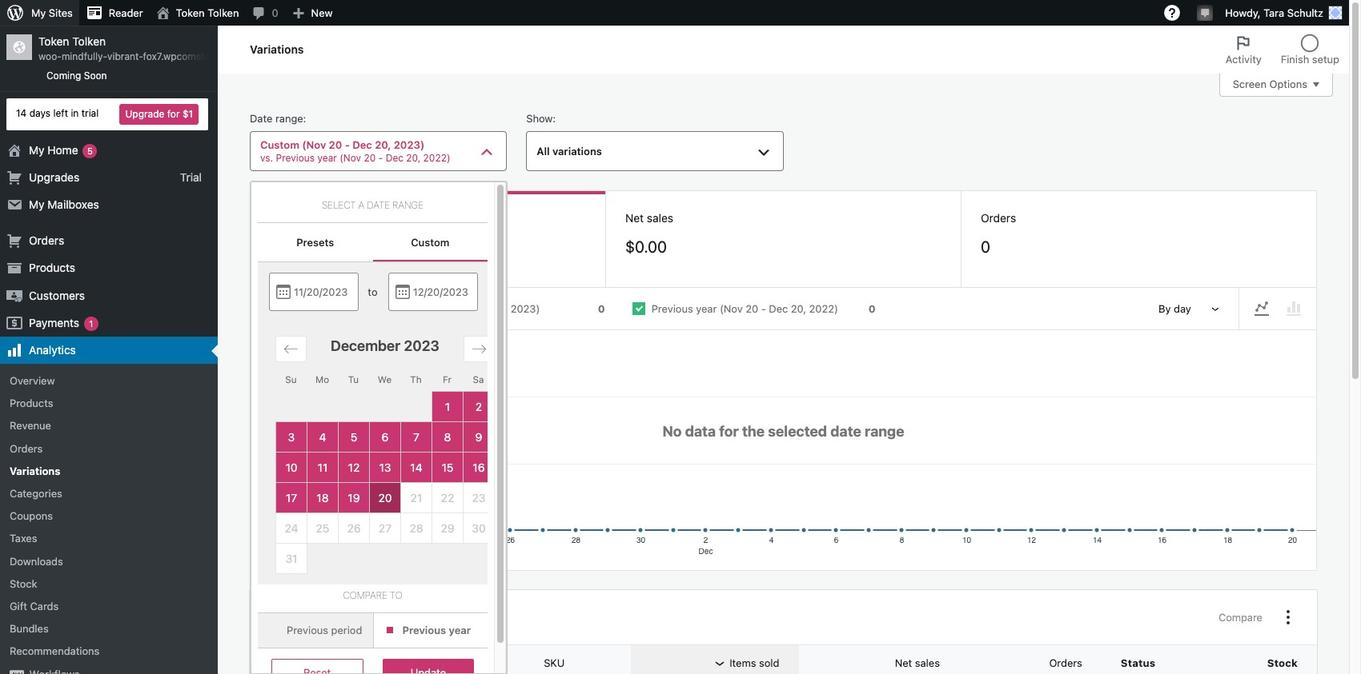 Task type: vqa. For each thing, say whether or not it's contained in the screenshot.


Task type: locate. For each thing, give the bounding box(es) containing it.
range right date
[[392, 199, 423, 211]]

0 vertical spatial 1
[[89, 318, 93, 329]]

vs.
[[260, 152, 273, 164]]

0 horizontal spatial to
[[368, 286, 378, 299]]

1 vertical spatial stock
[[1267, 658, 1298, 670]]

1 horizontal spatial sales
[[915, 658, 940, 670]]

my for my mailboxes
[[29, 198, 44, 211]]

sales
[[647, 212, 673, 225], [915, 658, 940, 670]]

year inside option
[[696, 303, 717, 316]]

sold inside button
[[759, 658, 779, 670]]

my mailboxes link
[[0, 191, 218, 219]]

0 vertical spatial items
[[270, 212, 298, 225]]

12 button
[[338, 453, 369, 483]]

tolken
[[208, 6, 239, 19], [72, 34, 106, 48]]

0 horizontal spatial 1
[[89, 318, 93, 329]]

sku button
[[534, 650, 594, 675]]

previous up "title"
[[402, 625, 446, 638]]

20 down the performance indicators "menu"
[[746, 303, 758, 316]]

2 vertical spatial year
[[449, 625, 471, 638]]

0 horizontal spatial 2023)
[[394, 139, 425, 152]]

14 down 7 button at bottom left
[[410, 461, 422, 475]]

year inside custom (nov 20 - dec 20, 2023) vs. previous year (nov 20 - dec 20, 2022)
[[317, 152, 337, 164]]

26
[[347, 522, 361, 535]]

tolken for token tolken
[[208, 6, 239, 19]]

9 button
[[463, 423, 494, 453]]

1 vertical spatial 5
[[350, 431, 357, 444]]

2023)
[[394, 139, 425, 152], [511, 303, 540, 316]]

2 vertical spatial my
[[29, 198, 44, 211]]

0 horizontal spatial year
[[317, 152, 337, 164]]

25 button
[[307, 514, 338, 544]]

1 vertical spatial sales
[[915, 658, 940, 670]]

14 days left in trial
[[16, 107, 99, 119]]

1 vertical spatial orders link
[[0, 438, 218, 460]]

taxes
[[10, 533, 37, 546]]

0 horizontal spatial 2022)
[[423, 152, 450, 164]]

move forward to switch to the next month. image
[[472, 342, 487, 357]]

tab list down select a date range
[[258, 224, 488, 262]]

tab list up options
[[1216, 26, 1349, 74]]

2023) inside custom (nov 20 - dec 20, 2023) vs. previous year (nov 20 - dec 20, 2022)
[[394, 139, 425, 152]]

20, up select a date range
[[406, 152, 420, 164]]

to right compare
[[390, 590, 402, 602]]

items
[[270, 212, 298, 225], [270, 301, 305, 317], [730, 658, 756, 670]]

products down overview
[[10, 397, 53, 410]]

1 horizontal spatial tolken
[[208, 6, 239, 19]]

20,
[[375, 139, 391, 152], [406, 152, 420, 164], [492, 303, 508, 316], [791, 303, 806, 316]]

year inside custom tab panel
[[449, 625, 471, 638]]

my mailboxes
[[29, 198, 99, 211]]

0 horizontal spatial sales
[[647, 212, 673, 225]]

token for token tolken
[[176, 6, 205, 19]]

my
[[31, 6, 46, 19], [29, 143, 44, 157], [29, 198, 44, 211]]

dec down the performance indicators "menu"
[[769, 303, 788, 316]]

1 vertical spatial custom
[[411, 236, 449, 249]]

0 horizontal spatial tolken
[[72, 34, 106, 48]]

5 inside my home 5
[[87, 145, 93, 156]]

2 vertical spatial items sold
[[730, 658, 779, 670]]

0 horizontal spatial tab list
[[258, 224, 488, 262]]

4
[[319, 431, 326, 444]]

activity
[[1226, 53, 1262, 66]]

: up the all variations
[[553, 112, 556, 125]]

2 vertical spatial custom
[[381, 303, 418, 316]]

5
[[87, 145, 93, 156], [350, 431, 357, 444]]

taxes link
[[0, 528, 218, 550]]

to up december
[[368, 286, 378, 299]]

29 button
[[432, 514, 463, 544]]

5 up 12
[[350, 431, 357, 444]]

net inside button
[[895, 658, 912, 670]]

14 inside button
[[410, 461, 422, 475]]

0 vertical spatial products link
[[0, 255, 218, 282]]

0 vertical spatial token
[[176, 6, 205, 19]]

2 : from the left
[[553, 112, 556, 125]]

1 vertical spatial 14
[[410, 461, 422, 475]]

0 vertical spatial year
[[317, 152, 337, 164]]

0 vertical spatial 14
[[16, 107, 27, 119]]

2022) inside custom (nov 20 - dec 20, 2023) vs. previous year (nov 20 - dec 20, 2022)
[[423, 152, 450, 164]]

coming
[[46, 70, 81, 82]]

previous inside custom (nov 20 - dec 20, 2023) vs. previous year (nov 20 - dec 20, 2022)
[[276, 152, 315, 164]]

0 horizontal spatial net
[[625, 212, 644, 225]]

0 vertical spatial 5
[[87, 145, 93, 156]]

reader link
[[79, 0, 149, 26]]

7
[[413, 431, 419, 444]]

0 vertical spatial stock
[[10, 578, 37, 591]]

stock up gift
[[10, 578, 37, 591]]

0 vertical spatial custom
[[260, 139, 299, 152]]

finish
[[1281, 53, 1309, 66]]

token inside toolbar navigation
[[176, 6, 205, 19]]

trial
[[180, 170, 202, 184]]

previous right vs.
[[276, 152, 315, 164]]

13
[[379, 461, 391, 475]]

1 vertical spatial 1
[[445, 400, 450, 414]]

(nov
[[302, 139, 326, 152], [340, 152, 361, 164], [421, 303, 444, 316], [720, 303, 743, 316]]

year
[[317, 152, 337, 164], [696, 303, 717, 316], [449, 625, 471, 638]]

custom tab panel
[[258, 262, 986, 675]]

0 vertical spatial sold
[[301, 212, 323, 225]]

3 button
[[276, 423, 307, 453]]

my home 5
[[29, 143, 93, 157]]

None checkbox
[[348, 289, 619, 329]]

28 button
[[401, 514, 432, 544]]

0 vertical spatial net sales
[[625, 212, 673, 225]]

1 vertical spatial year
[[696, 303, 717, 316]]

downloads link
[[0, 550, 218, 573]]

30 button
[[463, 514, 494, 544]]

0 horizontal spatial 14
[[16, 107, 27, 119]]

previous up the "product"
[[287, 625, 328, 638]]

december
[[331, 338, 400, 355]]

net
[[625, 212, 644, 225], [895, 658, 912, 670]]

2 horizontal spatial year
[[696, 303, 717, 316]]

:
[[303, 112, 306, 125], [553, 112, 556, 125]]

0 horizontal spatial token
[[38, 34, 69, 48]]

previous down $0.00
[[651, 303, 693, 316]]

bundles
[[10, 623, 49, 636]]

notification image
[[1199, 6, 1212, 18]]

0 horizontal spatial 5
[[87, 145, 93, 156]]

1 vertical spatial items
[[270, 301, 305, 317]]

2023) for custom (nov 20 - dec 20, 2023)
[[511, 303, 540, 316]]

previous inside option
[[651, 303, 693, 316]]

dec inside option
[[769, 303, 788, 316]]

14
[[16, 107, 27, 119], [410, 461, 422, 475]]

1 horizontal spatial to
[[390, 590, 402, 602]]

tolken left 0 link
[[208, 6, 239, 19]]

0 vertical spatial range
[[275, 112, 303, 125]]

coupons link
[[0, 505, 218, 528]]

1 vertical spatial products link
[[0, 393, 218, 415]]

20 down 13 button
[[378, 491, 392, 505]]

1 vertical spatial variations
[[10, 465, 60, 478]]

0 link
[[245, 0, 285, 26]]

sa
[[473, 375, 484, 385]]

previous period
[[287, 625, 362, 638]]

1 horizontal spatial tab list
[[1216, 26, 1349, 74]]

1 horizontal spatial 14
[[410, 461, 422, 475]]

2022)
[[423, 152, 450, 164], [809, 303, 838, 316]]

vibrant-
[[107, 51, 143, 63]]

recommendations
[[10, 646, 100, 658]]

items sold button
[[688, 650, 799, 675]]

all
[[537, 145, 550, 158]]

variations left period
[[269, 611, 331, 625]]

stock down choose which values to display icon
[[1267, 658, 1298, 670]]

orders link down my mailboxes link at the top left of the page
[[0, 227, 218, 255]]

0 horizontal spatial stock
[[10, 578, 37, 591]]

my left home
[[29, 143, 44, 157]]

tolken up mindfully-
[[72, 34, 106, 48]]

period
[[331, 625, 362, 638]]

token tolken
[[176, 6, 239, 19]]

fr
[[443, 375, 452, 385]]

1 vertical spatial 2022)
[[809, 303, 838, 316]]

custom (nov 20 - dec 20, 2023) vs. previous year (nov 20 - dec 20, 2022)
[[260, 139, 450, 164]]

1 horizontal spatial token
[[176, 6, 205, 19]]

dec up date
[[386, 152, 403, 164]]

0 vertical spatial tab list
[[1216, 26, 1349, 74]]

product
[[295, 658, 338, 670]]

my inside toolbar navigation
[[31, 6, 46, 19]]

products link down analytics link
[[0, 393, 218, 415]]

sites
[[49, 6, 73, 19]]

0 vertical spatial 2023)
[[394, 139, 425, 152]]

2 vertical spatial sold
[[759, 658, 779, 670]]

move backward to switch to the previous month. image
[[283, 342, 299, 357]]

stock inside stock 'link'
[[10, 578, 37, 591]]

0 vertical spatial net
[[625, 212, 644, 225]]

0 vertical spatial orders link
[[0, 227, 218, 255]]

$1
[[182, 108, 193, 120]]

custom up end date text box
[[411, 236, 449, 249]]

range right date at top left
[[275, 112, 303, 125]]

upgrade for $1 button
[[120, 104, 199, 125]]

net sales button
[[853, 650, 959, 675]]

1 vertical spatial token
[[38, 34, 69, 48]]

- inside option
[[761, 303, 766, 316]]

20 inside 20 button
[[378, 491, 392, 505]]

custom up december 2023 on the bottom of page
[[381, 303, 418, 316]]

1 vertical spatial tolken
[[72, 34, 106, 48]]

26 button
[[338, 514, 369, 544]]

0 horizontal spatial :
[[303, 112, 306, 125]]

1 down fr
[[445, 400, 450, 414]]

1 vertical spatial tab list
[[258, 224, 488, 262]]

variations up categories on the left bottom of the page
[[10, 465, 60, 478]]

0 vertical spatial items sold
[[270, 212, 323, 225]]

products up customers
[[29, 261, 75, 275]]

trial
[[81, 107, 99, 119]]

0 vertical spatial to
[[368, 286, 378, 299]]

8
[[444, 431, 451, 444]]

token inside token tolken woo-mindfully-vibrant-fox7.wpcomstaging.com coming soon
[[38, 34, 69, 48]]

20, up date
[[375, 139, 391, 152]]

sold inside the performance indicators "menu"
[[301, 212, 323, 225]]

my for my sites
[[31, 6, 46, 19]]

1 horizontal spatial 2023)
[[511, 303, 540, 316]]

14 left days
[[16, 107, 27, 119]]

custom inside custom (nov 20 - dec 20, 2023) vs. previous year (nov 20 - dec 20, 2022)
[[260, 139, 299, 152]]

1 vertical spatial my
[[29, 143, 44, 157]]

orders link up categories link
[[0, 438, 218, 460]]

product / variation title
[[295, 658, 419, 670]]

1 orders link from the top
[[0, 227, 218, 255]]

overview
[[10, 375, 55, 388]]

previous
[[276, 152, 315, 164], [651, 303, 693, 316], [287, 625, 328, 638], [402, 625, 446, 638]]

20 down custom button
[[447, 303, 460, 316]]

none checkbox containing custom (nov 20 - dec 20, 2023)
[[348, 289, 619, 329]]

21
[[410, 491, 422, 505]]

2 button
[[463, 392, 494, 423]]

net inside the performance indicators "menu"
[[625, 212, 644, 225]]

0 vertical spatial sales
[[647, 212, 673, 225]]

payments
[[29, 316, 79, 330]]

21 button
[[401, 483, 432, 514]]

0 vertical spatial products
[[29, 261, 75, 275]]

1 horizontal spatial year
[[449, 625, 471, 638]]

1 vertical spatial net
[[895, 658, 912, 670]]

orders inside the performance indicators "menu"
[[981, 212, 1016, 225]]

items inside the performance indicators "menu"
[[270, 212, 298, 225]]

0 horizontal spatial net sales
[[625, 212, 673, 225]]

a
[[358, 199, 364, 211]]

End Date text field
[[388, 273, 478, 312]]

1 vertical spatial range
[[392, 199, 423, 211]]

orders button
[[1008, 650, 1102, 675]]

variations
[[552, 145, 602, 158]]

5 right home
[[87, 145, 93, 156]]

1 vertical spatial net sales
[[895, 658, 940, 670]]

status
[[1121, 658, 1155, 670]]

1 horizontal spatial 5
[[350, 431, 357, 444]]

0 vertical spatial my
[[31, 6, 46, 19]]

products link up customers
[[0, 255, 218, 282]]

2 vertical spatial items
[[730, 658, 756, 670]]

tab list
[[1216, 26, 1349, 74], [258, 224, 488, 262]]

variations down 0 link
[[250, 42, 304, 56]]

in
[[71, 107, 79, 119]]

dec up move forward to switch to the next month. image
[[470, 303, 490, 316]]

tolken inside token tolken woo-mindfully-vibrant-fox7.wpcomstaging.com coming soon
[[72, 34, 106, 48]]

1 products link from the top
[[0, 255, 218, 282]]

0 vertical spatial 2022)
[[423, 152, 450, 164]]

none checkbox containing previous year (nov 20 - dec 20, 2022)
[[619, 289, 889, 329]]

0 vertical spatial tolken
[[208, 6, 239, 19]]

1 horizontal spatial :
[[553, 112, 556, 125]]

token up fox7.wpcomstaging.com on the left top
[[176, 6, 205, 19]]

1 up analytics link
[[89, 318, 93, 329]]

token up the woo-
[[38, 34, 69, 48]]

menu bar
[[1239, 295, 1316, 324]]

custom up vs.
[[260, 139, 299, 152]]

custom inside checkbox
[[381, 303, 418, 316]]

my left sites
[[31, 6, 46, 19]]

24 button
[[276, 514, 307, 544]]

line chart image
[[1252, 300, 1271, 319]]

dec
[[352, 139, 372, 152], [386, 152, 403, 164], [470, 303, 490, 316], [769, 303, 788, 316]]

1 horizontal spatial net
[[895, 658, 912, 670]]

dec up a
[[352, 139, 372, 152]]

1 horizontal spatial 1
[[445, 400, 450, 414]]

custom
[[260, 139, 299, 152], [411, 236, 449, 249], [381, 303, 418, 316]]

toolbar navigation
[[0, 0, 1349, 29]]

14 inside main menu navigation
[[16, 107, 27, 119]]

25
[[316, 522, 329, 535]]

tolken inside toolbar navigation
[[208, 6, 239, 19]]

all variations
[[537, 145, 602, 158]]

1 horizontal spatial net sales
[[895, 658, 940, 670]]

custom inside button
[[411, 236, 449, 249]]

: right date at top left
[[303, 112, 306, 125]]

1 vertical spatial 2023)
[[511, 303, 540, 316]]

14 for 14 days left in trial
[[16, 107, 27, 119]]

calendar application
[[258, 322, 986, 585]]

token for token tolken woo-mindfully-vibrant-fox7.wpcomstaging.com coming soon
[[38, 34, 69, 48]]

None checkbox
[[619, 289, 889, 329]]

my down 'upgrades'
[[29, 198, 44, 211]]



Task type: describe. For each thing, give the bounding box(es) containing it.
13 button
[[369, 453, 401, 483]]

tolken for token tolken woo-mindfully-vibrant-fox7.wpcomstaging.com coming soon
[[72, 34, 106, 48]]

my for my home 5
[[29, 143, 44, 157]]

7 button
[[401, 423, 432, 453]]

compare
[[343, 590, 387, 602]]

14 for 14
[[410, 461, 422, 475]]

6 button
[[369, 423, 401, 453]]

revenue link
[[0, 415, 218, 438]]

20 up select a date range
[[364, 152, 376, 164]]

analytics link
[[0, 337, 218, 364]]

we
[[378, 375, 392, 385]]

activity button
[[1216, 26, 1271, 74]]

automatewoo element
[[10, 671, 24, 675]]

upgrades
[[29, 170, 79, 184]]

cards
[[30, 600, 59, 613]]

bundles link
[[0, 618, 218, 641]]

december 2023
[[331, 338, 439, 355]]

schultz
[[1287, 6, 1323, 19]]

howdy,
[[1225, 6, 1261, 19]]

variation
[[347, 658, 395, 670]]

custom (nov 20 - dec 20, 2023)
[[381, 303, 540, 316]]

16 button
[[463, 453, 494, 483]]

howdy, tara schultz
[[1225, 6, 1323, 19]]

12
[[348, 461, 360, 475]]

tab list containing activity
[[1216, 26, 1349, 74]]

sales inside the performance indicators "menu"
[[647, 212, 673, 225]]

custom for custom (nov 20 - dec 20, 2023) vs. previous year (nov 20 - dec 20, 2022)
[[260, 139, 299, 152]]

previous for previous year (nov 20 - dec 20, 2022)
[[651, 303, 693, 316]]

20 up select
[[329, 139, 342, 152]]

tab list containing presets
[[258, 224, 488, 262]]

main menu navigation
[[0, 26, 252, 675]]

24
[[285, 522, 298, 535]]

my sites
[[31, 6, 73, 19]]

overview link
[[0, 370, 218, 393]]

categories link
[[0, 483, 218, 505]]

dec inside checkbox
[[470, 303, 490, 316]]

18
[[317, 491, 329, 505]]

year for previous year (nov 20 - dec 20, 2022)
[[696, 303, 717, 316]]

soon
[[84, 70, 107, 82]]

20 inside option
[[746, 303, 758, 316]]

1 horizontal spatial range
[[392, 199, 423, 211]]

options
[[1269, 78, 1307, 91]]

5 inside button
[[350, 431, 357, 444]]

5 button
[[338, 423, 369, 453]]

su
[[285, 375, 297, 385]]

screen
[[1233, 78, 1267, 91]]

2 orders link from the top
[[0, 438, 218, 460]]

2 products link from the top
[[0, 393, 218, 415]]

1 : from the left
[[303, 112, 306, 125]]

/
[[340, 658, 344, 670]]

(nov inside checkbox
[[421, 303, 444, 316]]

performance indicators menu
[[250, 191, 1317, 288]]

20 inside checkbox
[[447, 303, 460, 316]]

22
[[441, 491, 454, 505]]

2 vertical spatial variations
[[269, 611, 331, 625]]

token tolken woo-mindfully-vibrant-fox7.wpcomstaging.com coming soon
[[38, 34, 252, 82]]

screen options
[[1233, 78, 1307, 91]]

payments 1
[[29, 316, 93, 330]]

analytics
[[29, 343, 76, 357]]

customers link
[[0, 282, 218, 310]]

20 button
[[369, 483, 401, 514]]

new link
[[285, 0, 339, 26]]

1 vertical spatial to
[[390, 590, 402, 602]]

1 button
[[432, 392, 463, 423]]

mailboxes
[[47, 198, 99, 211]]

10
[[285, 461, 297, 475]]

20, down the performance indicators "menu"
[[791, 303, 806, 316]]

new
[[311, 6, 333, 19]]

previous for previous period
[[287, 625, 328, 638]]

categories
[[10, 488, 62, 500]]

4 button
[[307, 423, 338, 453]]

1 vertical spatial items sold
[[270, 301, 335, 317]]

upgrade for $1
[[125, 108, 193, 120]]

th
[[410, 375, 422, 385]]

show
[[526, 112, 553, 125]]

20, right end date text box
[[492, 303, 508, 316]]

(nov inside option
[[720, 303, 743, 316]]

title
[[397, 658, 419, 670]]

27
[[379, 522, 392, 535]]

date
[[250, 112, 273, 125]]

custom for custom (nov 20 - dec 20, 2023)
[[381, 303, 418, 316]]

gift cards
[[10, 600, 59, 613]]

downloads
[[10, 555, 63, 568]]

23 button
[[463, 483, 494, 514]]

choose which values to display image
[[1279, 609, 1298, 628]]

Start Date text field
[[269, 273, 359, 312]]

days
[[29, 107, 50, 119]]

1 vertical spatial products
[[10, 397, 53, 410]]

1 horizontal spatial 2022)
[[809, 303, 838, 316]]

items sold inside the performance indicators "menu"
[[270, 212, 323, 225]]

2023) for custom (nov 20 - dec 20, 2023) vs. previous year (nov 20 - dec 20, 2022)
[[394, 139, 425, 152]]

19 button
[[338, 483, 369, 514]]

mo
[[315, 375, 329, 385]]

1 vertical spatial sold
[[308, 301, 335, 317]]

11 button
[[307, 453, 338, 483]]

1 inside 1 button
[[445, 400, 450, 414]]

10 button
[[276, 453, 307, 483]]

sales inside button
[[915, 658, 940, 670]]

bar chart image
[[1284, 300, 1303, 319]]

previous year (nov 20 - dec 20, 2022)
[[651, 303, 838, 316]]

6
[[382, 431, 389, 444]]

setup
[[1312, 53, 1339, 66]]

0 inside the performance indicators "menu"
[[981, 238, 990, 256]]

items sold inside button
[[730, 658, 779, 670]]

compare
[[1218, 612, 1263, 625]]

net sales inside button
[[895, 658, 940, 670]]

items inside button
[[730, 658, 756, 670]]

reader
[[109, 6, 143, 19]]

1 inside payments 1
[[89, 318, 93, 329]]

19
[[348, 491, 360, 505]]

variations inside main menu navigation
[[10, 465, 60, 478]]

select a date range
[[322, 199, 423, 211]]

custom for custom
[[411, 236, 449, 249]]

net sales inside the performance indicators "menu"
[[625, 212, 673, 225]]

previous for previous year
[[402, 625, 446, 638]]

17 button
[[276, 483, 307, 514]]

15 button
[[432, 453, 463, 483]]

0 inside toolbar navigation
[[272, 6, 278, 19]]

sku
[[544, 658, 565, 670]]

orders inside button
[[1049, 658, 1082, 670]]

stock link
[[0, 573, 218, 596]]

screen options button
[[1219, 73, 1333, 97]]

custom button
[[373, 224, 488, 262]]

$0.00
[[625, 238, 667, 256]]

fox7.wpcomstaging.com
[[143, 51, 252, 63]]

home
[[47, 143, 78, 157]]

16
[[473, 461, 485, 475]]

1 horizontal spatial stock
[[1267, 658, 1298, 670]]

my sites link
[[0, 0, 79, 26]]

31 button
[[276, 544, 307, 575]]

29
[[441, 522, 454, 535]]

0 vertical spatial variations
[[250, 42, 304, 56]]

year for previous year
[[449, 625, 471, 638]]

0 horizontal spatial range
[[275, 112, 303, 125]]



